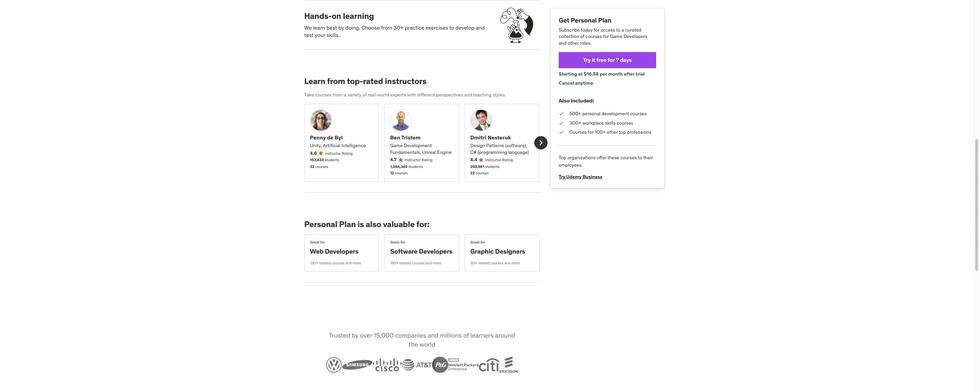 Task type: locate. For each thing, give the bounding box(es) containing it.
30+ left the practice
[[394, 24, 404, 31]]

developers inside 'get personal plan subscribe today for access to a curated collection of courses for game developers and other roles.'
[[624, 33, 647, 39]]

days
[[620, 56, 632, 63]]

next image
[[536, 137, 546, 148]]

by right best
[[339, 24, 344, 31]]

1 vertical spatial from
[[327, 76, 345, 87]]

related right 190+
[[400, 261, 411, 266]]

courses down graphic designers link
[[491, 261, 504, 266]]

developers up 130+ related courses and more
[[325, 247, 359, 255]]

nesteruk
[[488, 134, 511, 141]]

for up software
[[400, 240, 405, 245]]

0 vertical spatial a
[[622, 27, 624, 33]]

for right the today
[[594, 27, 600, 33]]

2 horizontal spatial rating
[[502, 158, 513, 162]]

7
[[616, 56, 619, 63]]

to inside 'get personal plan subscribe today for access to a curated collection of courses for game developers and other roles.'
[[616, 27, 621, 33]]

courses right these
[[620, 155, 637, 161]]

and down software developers link
[[426, 261, 432, 266]]

great for web developers
[[310, 240, 319, 245]]

and left teaching
[[464, 92, 472, 98]]

0 horizontal spatial of
[[363, 92, 367, 98]]

intelligence
[[341, 143, 366, 149]]

take courses from a variety of real-world experts with different perspectives and teaching styles.
[[304, 92, 506, 98]]

0 vertical spatial xsmall image
[[559, 111, 564, 117]]

related
[[319, 261, 331, 266], [400, 261, 411, 266], [478, 261, 490, 266]]

from left "variety"
[[333, 92, 343, 98]]

personal up the today
[[571, 16, 597, 24]]

1 vertical spatial 30+
[[470, 261, 477, 266]]

rating down intelligence
[[342, 151, 353, 156]]

plan up access
[[598, 16, 611, 24]]

a left curated
[[622, 27, 624, 33]]

130+
[[310, 261, 318, 266]]

1 horizontal spatial related
[[400, 261, 411, 266]]

1,094,340
[[390, 164, 408, 169]]

for down access
[[603, 33, 609, 39]]

0 vertical spatial of
[[580, 33, 584, 39]]

courses down 269,561 at the left
[[476, 171, 489, 176]]

of inside trusted by over 15,000 companies and millions of learners around the world
[[463, 332, 469, 340]]

students down artificial
[[325, 158, 339, 162]]

instructor rating
[[325, 151, 353, 156], [405, 158, 433, 162], [485, 158, 513, 162]]

rating for ben tristem
[[422, 158, 433, 162]]

around
[[495, 332, 515, 340]]

de
[[327, 134, 334, 141]]

for up the web
[[320, 240, 325, 245]]

2 xsmall image from the top
[[559, 120, 564, 126]]

1 horizontal spatial of
[[463, 332, 469, 340]]

for inside great for graphic designers
[[481, 240, 486, 245]]

real-
[[368, 92, 378, 98]]

by left 'over'
[[352, 332, 358, 340]]

personal up great for web developers
[[304, 219, 337, 229]]

to inside 'top organizations offer these courses to their employees.'
[[638, 155, 642, 161]]

0 horizontal spatial plan
[[339, 219, 356, 229]]

students inside 1,094,340 students 12 courses
[[409, 164, 423, 169]]

instructor for design
[[485, 158, 501, 162]]

plan
[[598, 16, 611, 24], [339, 219, 356, 229]]

for left "7"
[[608, 56, 615, 63]]

2 more from the left
[[433, 261, 441, 266]]

1 more from the left
[[353, 261, 361, 266]]

1 horizontal spatial world
[[420, 340, 435, 349]]

0 vertical spatial other
[[568, 40, 579, 46]]

developers inside great for web developers
[[325, 247, 359, 255]]

try left udemy
[[559, 174, 565, 180]]

graphic designers link
[[470, 247, 525, 255]]

developers inside the 'great for software developers'
[[419, 247, 453, 255]]

courses inside 153,833 students 32 courses
[[315, 164, 328, 169]]

of up roles.
[[580, 33, 584, 39]]

ben
[[390, 134, 400, 141]]

carousel element
[[304, 104, 548, 182]]

2 great from the left
[[390, 240, 400, 245]]

0 vertical spatial by
[[339, 24, 344, 31]]

0 horizontal spatial more
[[353, 261, 361, 266]]

from left "top-"
[[327, 76, 345, 87]]

instructor down artificial
[[325, 151, 341, 156]]

instructor rating down artificial
[[325, 151, 353, 156]]

courses down 153,833
[[315, 164, 328, 169]]

try it free for 7 days
[[583, 56, 632, 63]]

xsmall image up xsmall image
[[559, 120, 564, 126]]

to right access
[[616, 27, 621, 33]]

students for byl
[[325, 158, 339, 162]]

4.4
[[470, 157, 477, 163]]

0 horizontal spatial world
[[378, 92, 389, 98]]

month
[[608, 71, 623, 77]]

xsmall image
[[559, 111, 564, 117], [559, 120, 564, 126]]

and
[[476, 24, 485, 31], [559, 40, 567, 46], [464, 92, 472, 98], [346, 261, 352, 266], [426, 261, 432, 266], [505, 261, 511, 266], [428, 332, 438, 340]]

millions
[[440, 332, 462, 340]]

2 horizontal spatial instructor
[[485, 158, 501, 162]]

1 xsmall image from the top
[[559, 111, 564, 117]]

4.6
[[310, 150, 317, 156]]

153,833
[[310, 158, 324, 162]]

3 related from the left
[[478, 261, 490, 266]]

by inside trusted by over 15,000 companies and millions of learners around the world
[[352, 332, 358, 340]]

it
[[592, 56, 595, 63]]

1 horizontal spatial personal
[[571, 16, 597, 24]]

2 horizontal spatial of
[[580, 33, 584, 39]]

from inside hands-on learning we learn best by doing. choose from 30+ practice exercises to develop and test your skills.
[[381, 24, 392, 31]]

doing.
[[345, 24, 360, 31]]

try inside "link"
[[583, 56, 591, 63]]

with
[[407, 92, 416, 98]]

more down web developers link
[[353, 261, 361, 266]]

0 horizontal spatial game
[[390, 143, 403, 149]]

0 vertical spatial game
[[610, 33, 623, 39]]

learning
[[343, 11, 374, 21]]

1 vertical spatial xsmall image
[[559, 120, 564, 126]]

we
[[304, 24, 312, 31]]

more down designers
[[512, 261, 520, 266]]

2 horizontal spatial related
[[478, 261, 490, 266]]

related down graphic
[[478, 261, 490, 266]]

artificial
[[323, 143, 340, 149]]

0 vertical spatial from
[[381, 24, 392, 31]]

game down ben
[[390, 143, 403, 149]]

of right millions
[[463, 332, 469, 340]]

try for try udemy business
[[559, 174, 565, 180]]

great inside the 'great for software developers'
[[390, 240, 400, 245]]

1 horizontal spatial plan
[[598, 16, 611, 24]]

penny de byl unity, artificial intelligence
[[310, 134, 366, 149]]

1 great from the left
[[310, 240, 319, 245]]

learn
[[304, 76, 325, 87]]

instructor rating down unreal
[[405, 158, 433, 162]]

0 horizontal spatial great
[[310, 240, 319, 245]]

courses down the today
[[586, 33, 602, 39]]

related right 130+
[[319, 261, 331, 266]]

and inside hands-on learning we learn best by doing. choose from 30+ practice exercises to develop and test your skills.
[[476, 24, 485, 31]]

more for software developers
[[433, 261, 441, 266]]

courses inside the 269,561 students 22 courses
[[476, 171, 489, 176]]

0 horizontal spatial instructor rating
[[325, 151, 353, 156]]

1 vertical spatial try
[[559, 174, 565, 180]]

0 horizontal spatial by
[[339, 24, 344, 31]]

great for software developers
[[390, 240, 400, 245]]

byl
[[335, 134, 343, 141]]

2 horizontal spatial more
[[512, 261, 520, 266]]

2 horizontal spatial instructor rating
[[485, 158, 513, 162]]

and down the collection
[[559, 40, 567, 46]]

2 vertical spatial of
[[463, 332, 469, 340]]

of left the real-
[[363, 92, 367, 98]]

0 vertical spatial try
[[583, 56, 591, 63]]

30+ down graphic
[[470, 261, 477, 266]]

try left it
[[583, 56, 591, 63]]

great inside great for graphic designers
[[470, 240, 480, 245]]

0 vertical spatial world
[[378, 92, 389, 98]]

practice
[[405, 24, 425, 31]]

0 horizontal spatial 30+
[[394, 24, 404, 31]]

0 horizontal spatial students
[[325, 158, 339, 162]]

by
[[339, 24, 344, 31], [352, 332, 358, 340]]

their
[[643, 155, 653, 161]]

unreal
[[422, 149, 436, 155]]

courses inside 'get personal plan subscribe today for access to a curated collection of courses for game developers and other roles.'
[[586, 33, 602, 39]]

other down skills on the top of page
[[607, 129, 618, 135]]

0 vertical spatial plan
[[598, 16, 611, 24]]

try udemy business
[[559, 174, 602, 180]]

great for web developers
[[310, 240, 359, 255]]

and inside trusted by over 15,000 companies and millions of learners around the world
[[428, 332, 438, 340]]

1 horizontal spatial 30+
[[470, 261, 477, 266]]

students
[[325, 158, 339, 162], [409, 164, 423, 169], [485, 164, 500, 169]]

0 horizontal spatial instructor
[[325, 151, 341, 156]]

a left "variety"
[[344, 92, 346, 98]]

get
[[559, 16, 569, 24]]

for inside great for web developers
[[320, 240, 325, 245]]

2 horizontal spatial developers
[[624, 33, 647, 39]]

courses inside 1,094,340 students 12 courses
[[395, 171, 408, 176]]

more down software developers link
[[433, 261, 441, 266]]

0 vertical spatial 30+
[[394, 24, 404, 31]]

anytime
[[575, 80, 593, 86]]

0 horizontal spatial personal
[[304, 219, 337, 229]]

world left experts
[[378, 92, 389, 98]]

instructor
[[325, 151, 341, 156], [405, 158, 421, 162], [485, 158, 501, 162]]

instructor down (programming
[[485, 158, 501, 162]]

and down web developers link
[[346, 261, 352, 266]]

and left millions
[[428, 332, 438, 340]]

also
[[559, 97, 570, 104]]

1 horizontal spatial to
[[616, 27, 621, 33]]

best
[[327, 24, 337, 31]]

1 horizontal spatial by
[[352, 332, 358, 340]]

great up the web
[[310, 240, 319, 245]]

cancel
[[559, 80, 574, 86]]

1 horizontal spatial instructor rating
[[405, 158, 433, 162]]

instructor rating down (programming
[[485, 158, 513, 162]]

0 horizontal spatial other
[[568, 40, 579, 46]]

and right the develop on the top left
[[476, 24, 485, 31]]

2 horizontal spatial to
[[638, 155, 642, 161]]

from
[[381, 24, 392, 31], [327, 76, 345, 87], [333, 92, 343, 98]]

att&t logo image
[[402, 359, 432, 371]]

1 horizontal spatial more
[[433, 261, 441, 266]]

rating
[[342, 151, 353, 156], [422, 158, 433, 162], [502, 158, 513, 162]]

1 related from the left
[[319, 261, 331, 266]]

game
[[610, 33, 623, 39], [390, 143, 403, 149]]

from right choose
[[381, 24, 392, 31]]

1 vertical spatial plan
[[339, 219, 356, 229]]

students down (programming
[[485, 164, 500, 169]]

volkswagen logo image
[[326, 357, 342, 373]]

0 horizontal spatial try
[[559, 174, 565, 180]]

valuable
[[383, 219, 415, 229]]

try
[[583, 56, 591, 63], [559, 174, 565, 180]]

try for try it free for 7 days
[[583, 56, 591, 63]]

dmitri nesteruk link
[[470, 134, 534, 141]]

other inside 'get personal plan subscribe today for access to a curated collection of courses for game developers and other roles.'
[[568, 40, 579, 46]]

300+
[[570, 120, 581, 126]]

related for graphic
[[478, 261, 490, 266]]

1 horizontal spatial developers
[[419, 247, 453, 255]]

penny de byl link
[[310, 134, 373, 141]]

developers down curated
[[624, 33, 647, 39]]

1 horizontal spatial other
[[607, 129, 618, 135]]

students inside 153,833 students 32 courses
[[325, 158, 339, 162]]

1 horizontal spatial great
[[390, 240, 400, 245]]

web
[[310, 247, 324, 255]]

language)
[[508, 149, 529, 155]]

students right 1,094,340
[[409, 164, 423, 169]]

courses up professions
[[630, 111, 647, 117]]

1 horizontal spatial try
[[583, 56, 591, 63]]

learners
[[470, 332, 494, 340]]

to left their
[[638, 155, 642, 161]]

organizations
[[567, 155, 596, 161]]

3 more from the left
[[512, 261, 520, 266]]

30+ related courses and more
[[470, 261, 520, 266]]

plan left is
[[339, 219, 356, 229]]

experts
[[390, 92, 406, 98]]

1 vertical spatial of
[[363, 92, 367, 98]]

0 horizontal spatial developers
[[325, 247, 359, 255]]

xsmall image for 300+
[[559, 120, 564, 126]]

rating down unreal
[[422, 158, 433, 162]]

300+ workplace skills courses
[[570, 120, 633, 126]]

courses up "top"
[[617, 120, 633, 126]]

1,094,340 students 12 courses
[[390, 164, 423, 176]]

world right the
[[420, 340, 435, 349]]

0 vertical spatial personal
[[571, 16, 597, 24]]

1 horizontal spatial game
[[610, 33, 623, 39]]

game down access
[[610, 33, 623, 39]]

2 related from the left
[[400, 261, 411, 266]]

ben tristem link
[[390, 134, 454, 141]]

2 horizontal spatial students
[[485, 164, 500, 169]]

to left the develop on the top left
[[449, 24, 454, 31]]

great up software
[[390, 240, 400, 245]]

30+ inside hands-on learning we learn best by doing. choose from 30+ practice exercises to develop and test your skills.
[[394, 24, 404, 31]]

1 horizontal spatial a
[[622, 27, 624, 33]]

great for graphic designers
[[470, 240, 480, 245]]

top
[[559, 155, 566, 161]]

0 horizontal spatial rating
[[342, 151, 353, 156]]

2 horizontal spatial great
[[470, 240, 480, 245]]

xsmall image down also
[[559, 111, 564, 117]]

developers for web developers
[[325, 247, 359, 255]]

1 horizontal spatial rating
[[422, 158, 433, 162]]

1 vertical spatial personal
[[304, 219, 337, 229]]

penny
[[310, 134, 326, 141]]

ericsson logo image
[[500, 357, 518, 373]]

trusted by over 15,000 companies and millions of learners around the world
[[329, 332, 515, 349]]

500+ personal development courses
[[570, 111, 647, 117]]

1 horizontal spatial students
[[409, 164, 423, 169]]

developers up 190+ related courses and more
[[419, 247, 453, 255]]

roles.
[[580, 40, 591, 46]]

1 horizontal spatial instructor
[[405, 158, 421, 162]]

(programming
[[478, 149, 507, 155]]

trusted
[[329, 332, 350, 340]]

1 vertical spatial by
[[352, 332, 358, 340]]

1 vertical spatial game
[[390, 143, 403, 149]]

3 great from the left
[[470, 240, 480, 245]]

0 horizontal spatial related
[[319, 261, 331, 266]]

ben tristem game development fundamentals, unreal engine
[[390, 134, 452, 155]]

also included:
[[559, 97, 594, 104]]

courses down web developers link
[[332, 261, 345, 266]]

instructor down fundamentals,
[[405, 158, 421, 162]]

1 vertical spatial world
[[420, 340, 435, 349]]

other down the collection
[[568, 40, 579, 46]]

0 horizontal spatial to
[[449, 24, 454, 31]]

for up graphic
[[481, 240, 486, 245]]

styles.
[[493, 92, 506, 98]]

students inside the 269,561 students 22 courses
[[485, 164, 500, 169]]

great inside great for web developers
[[310, 240, 319, 245]]

courses down 1,094,340
[[395, 171, 408, 176]]

1 vertical spatial a
[[344, 92, 346, 98]]

development
[[404, 143, 432, 149]]

great up graphic
[[470, 240, 480, 245]]

rating down the language)
[[502, 158, 513, 162]]



Task type: describe. For each thing, give the bounding box(es) containing it.
world inside the 'learn from top-rated instructors' element
[[378, 92, 389, 98]]

xsmall image for 500+
[[559, 111, 564, 117]]

is
[[358, 219, 364, 229]]

for inside the 'great for software developers'
[[400, 240, 405, 245]]

a inside 'get personal plan subscribe today for access to a curated collection of courses for game developers and other roles.'
[[622, 27, 624, 33]]

these
[[608, 155, 619, 161]]

students for game
[[409, 164, 423, 169]]

developers for software developers
[[419, 247, 453, 255]]

included:
[[571, 97, 594, 104]]

choose
[[362, 24, 380, 31]]

business
[[583, 174, 602, 180]]

workplace
[[582, 120, 604, 126]]

and inside the 'learn from top-rated instructors' element
[[464, 92, 472, 98]]

instructor rating for game
[[405, 158, 433, 162]]

(software),
[[505, 143, 527, 149]]

web developers link
[[310, 247, 359, 255]]

32
[[310, 164, 315, 169]]

instructor for game
[[405, 158, 421, 162]]

personal plan is also valuable for:
[[304, 219, 430, 229]]

cisco logo image
[[372, 358, 402, 372]]

190+ related courses and more
[[390, 261, 441, 266]]

game inside 'get personal plan subscribe today for access to a curated collection of courses for game developers and other roles.'
[[610, 33, 623, 39]]

and down designers
[[505, 261, 511, 266]]

variety
[[347, 92, 362, 98]]

patterns
[[486, 143, 504, 149]]

by inside hands-on learning we learn best by doing. choose from 30+ practice exercises to develop and test your skills.
[[339, 24, 344, 31]]

and inside 'get personal plan subscribe today for access to a curated collection of courses for game developers and other roles.'
[[559, 40, 567, 46]]

learn
[[313, 24, 325, 31]]

4.7
[[390, 157, 397, 163]]

courses
[[570, 129, 587, 135]]

great for graphic designers
[[470, 240, 525, 255]]

$16.58
[[584, 71, 599, 77]]

starting
[[559, 71, 577, 77]]

hewlett packard enterprise logo image
[[448, 359, 479, 372]]

access
[[601, 27, 615, 33]]

500+
[[570, 111, 581, 117]]

learn from top-rated instructors element
[[304, 76, 548, 182]]

unity,
[[310, 143, 322, 149]]

instructors
[[385, 76, 427, 87]]

xsmall image
[[559, 129, 564, 136]]

collection
[[559, 33, 579, 39]]

engine
[[437, 149, 452, 155]]

different
[[417, 92, 435, 98]]

269,561 students 22 courses
[[470, 164, 500, 176]]

teaching
[[473, 92, 492, 98]]

instructor rating for design
[[485, 158, 513, 162]]

more for web developers
[[353, 261, 361, 266]]

15,000
[[374, 332, 394, 340]]

software developers link
[[390, 247, 453, 255]]

design
[[470, 143, 485, 149]]

more for graphic designers
[[512, 261, 520, 266]]

test
[[304, 32, 314, 38]]

2 vertical spatial from
[[333, 92, 343, 98]]

try udemy business link
[[559, 169, 602, 180]]

citi logo image
[[479, 358, 500, 372]]

190+
[[390, 261, 399, 266]]

at
[[578, 71, 583, 77]]

for left 100+ on the top of the page
[[588, 129, 594, 135]]

hands-
[[304, 11, 332, 21]]

1 vertical spatial other
[[607, 129, 618, 135]]

skills
[[605, 120, 616, 126]]

starting at $16.58 per month after trial cancel anytime
[[559, 71, 645, 86]]

rating for penny de byl
[[342, 151, 353, 156]]

free
[[597, 56, 607, 63]]

0 horizontal spatial a
[[344, 92, 346, 98]]

your
[[315, 32, 325, 38]]

c#
[[470, 149, 477, 155]]

top
[[619, 129, 626, 135]]

for inside "link"
[[608, 56, 615, 63]]

of inside 'get personal plan subscribe today for access to a curated collection of courses for game developers and other roles.'
[[580, 33, 584, 39]]

game inside ben tristem game development fundamentals, unreal engine
[[390, 143, 403, 149]]

students for design
[[485, 164, 500, 169]]

today
[[581, 27, 593, 33]]

professions
[[627, 129, 651, 135]]

udemy
[[566, 174, 582, 180]]

courses right take
[[315, 92, 332, 98]]

learn from top-rated instructors
[[304, 76, 427, 87]]

curated
[[625, 27, 641, 33]]

samsung logo image
[[342, 360, 372, 370]]

rating for dmitri nesteruk
[[502, 158, 513, 162]]

designers
[[495, 247, 525, 255]]

world inside trusted by over 15,000 companies and millions of learners around the world
[[420, 340, 435, 349]]

rated
[[363, 76, 383, 87]]

for:
[[417, 219, 430, 229]]

over
[[360, 332, 372, 340]]

instructor rating for byl
[[325, 151, 353, 156]]

develop
[[456, 24, 475, 31]]

perspectives
[[436, 92, 463, 98]]

plan inside 'get personal plan subscribe today for access to a curated collection of courses for game developers and other roles.'
[[598, 16, 611, 24]]

trial
[[636, 71, 645, 77]]

100+
[[595, 129, 606, 135]]

exercises
[[426, 24, 448, 31]]

graphic
[[470, 247, 494, 255]]

dmitri nesteruk design patterns (software), c# (programming language)
[[470, 134, 529, 155]]

courses down software developers link
[[412, 261, 425, 266]]

per
[[600, 71, 607, 77]]

offer
[[597, 155, 607, 161]]

130+ related courses and more
[[310, 261, 361, 266]]

procter & gamble logo image
[[432, 357, 448, 373]]

to inside hands-on learning we learn best by doing. choose from 30+ practice exercises to develop and test your skills.
[[449, 24, 454, 31]]

instructor for byl
[[325, 151, 341, 156]]

top organizations offer these courses to their employees.
[[559, 155, 653, 168]]

269,561
[[470, 164, 484, 169]]

personal inside 'get personal plan subscribe today for access to a curated collection of courses for game developers and other roles.'
[[571, 16, 597, 24]]

try it free for 7 days link
[[559, 52, 656, 68]]

on
[[332, 11, 341, 21]]

dmitri
[[470, 134, 487, 141]]

related for web
[[319, 261, 331, 266]]

tristem
[[401, 134, 421, 141]]

related for software
[[400, 261, 411, 266]]

of inside the 'learn from top-rated instructors' element
[[363, 92, 367, 98]]

take
[[304, 92, 314, 98]]

software
[[390, 247, 418, 255]]

employees.
[[559, 162, 583, 168]]

12
[[390, 171, 394, 176]]

courses inside 'top organizations offer these courses to their employees.'
[[620, 155, 637, 161]]



Task type: vqa. For each thing, say whether or not it's contained in the screenshot.


